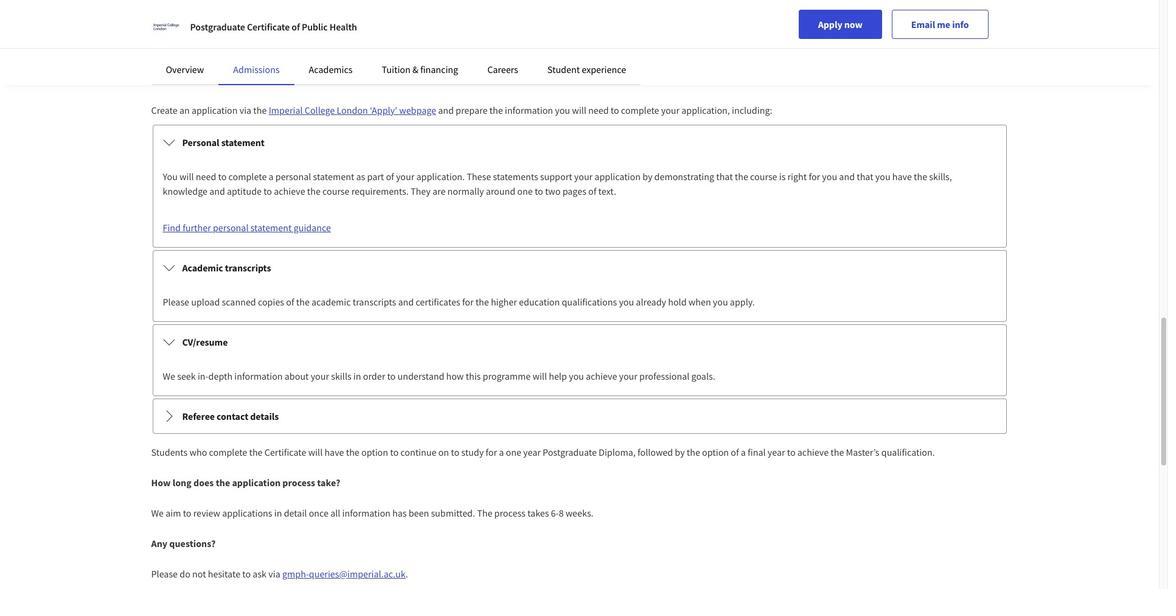 Task type: locate. For each thing, give the bounding box(es) containing it.
achieve down cv/resume dropdown button
[[586, 370, 617, 382]]

personal up guidance
[[276, 170, 311, 183]]

statement left as
[[313, 170, 354, 183]]

1 horizontal spatial by
[[675, 446, 685, 458]]

0 vertical spatial one
[[518, 185, 533, 197]]

about left skills
[[285, 370, 309, 382]]

1 vertical spatial we
[[151, 507, 164, 519]]

need up personal statement dropdown button
[[589, 104, 609, 116]]

find left out
[[163, 35, 181, 47]]

process right the
[[495, 507, 526, 519]]

0 horizontal spatial about
[[222, 35, 246, 47]]

we for we aim to review applications in detail once all information has been submitted. the process takes 6-8 weeks.
[[151, 507, 164, 519]]

by
[[643, 170, 653, 183], [675, 446, 685, 458]]

0 horizontal spatial by
[[643, 170, 653, 183]]

option
[[362, 446, 388, 458], [702, 446, 729, 458]]

1 horizontal spatial via
[[269, 568, 280, 580]]

personal right further
[[213, 222, 249, 234]]

course up guidance
[[323, 185, 350, 197]]

please left 'do'
[[151, 568, 178, 580]]

0 vertical spatial process
[[283, 477, 315, 489]]

0 vertical spatial personal
[[276, 170, 311, 183]]

in right skills
[[354, 370, 361, 382]]

0 horizontal spatial need
[[196, 170, 216, 183]]

1 horizontal spatial year
[[768, 446, 786, 458]]

about left our
[[222, 35, 246, 47]]

1 horizontal spatial personal
[[276, 170, 311, 183]]

postgraduate certificate of public health
[[190, 21, 357, 33]]

will up the knowledge
[[180, 170, 194, 183]]

apply now button
[[799, 10, 882, 39]]

statement right personal
[[221, 136, 265, 149]]

your left professional at the right bottom of the page
[[619, 370, 638, 382]]

information down the careers
[[505, 104, 553, 116]]

knowledge
[[163, 185, 208, 197]]

0 vertical spatial have
[[893, 170, 912, 183]]

do
[[180, 568, 190, 580]]

.
[[406, 568, 408, 580]]

understand
[[398, 370, 445, 382]]

normally
[[448, 185, 484, 197]]

0 horizontal spatial personal
[[213, 222, 249, 234]]

for inside you will need to complete a personal statement as part of your application. these statements support your application by demonstrating that the course is right for you and that you have the skills, knowledge and aptitude to achieve the course requirements. they are normally around one to two pages of text.
[[809, 170, 821, 183]]

academic transcripts button
[[153, 251, 1006, 285]]

a right on
[[499, 446, 504, 458]]

not
[[192, 568, 206, 580]]

course
[[751, 170, 778, 183], [323, 185, 350, 197]]

year
[[524, 446, 541, 458], [768, 446, 786, 458]]

of left text.
[[589, 185, 597, 197]]

academic
[[182, 262, 223, 274]]

0 horizontal spatial via
[[240, 104, 252, 116]]

0 horizontal spatial year
[[524, 446, 541, 458]]

1 horizontal spatial have
[[893, 170, 912, 183]]

order
[[363, 370, 385, 382]]

statement inside dropdown button
[[221, 136, 265, 149]]

1 vertical spatial please
[[151, 568, 178, 580]]

and right 'right'
[[840, 170, 855, 183]]

1 vertical spatial need
[[196, 170, 216, 183]]

apply.
[[730, 296, 755, 308]]

study right on
[[462, 446, 484, 458]]

0 vertical spatial about
[[222, 35, 246, 47]]

email
[[912, 18, 936, 30]]

overview
[[166, 63, 204, 75]]

contact
[[217, 410, 248, 422]]

please for please upload scanned copies of the academic transcripts and certificates for the higher education qualifications you already hold when you apply.
[[163, 296, 189, 308]]

0 horizontal spatial achieve
[[274, 185, 305, 197]]

careers link
[[488, 63, 519, 75]]

1 vertical spatial information
[[235, 370, 283, 382]]

1 vertical spatial course
[[323, 185, 350, 197]]

study
[[461, 35, 484, 47], [462, 446, 484, 458]]

1 horizontal spatial achieve
[[586, 370, 617, 382]]

1 vertical spatial find
[[163, 222, 181, 234]]

0 vertical spatial certificate
[[247, 21, 290, 33]]

questions?
[[169, 537, 216, 550]]

me
[[938, 18, 951, 30]]

to right final
[[788, 446, 796, 458]]

for right 'right'
[[809, 170, 821, 183]]

to right on
[[451, 446, 460, 458]]

hold
[[669, 296, 687, 308]]

complete right who at bottom left
[[209, 446, 247, 458]]

0 horizontal spatial course
[[323, 185, 350, 197]]

0 vertical spatial transcripts
[[225, 262, 271, 274]]

transcripts up scanned
[[225, 262, 271, 274]]

0 vertical spatial find
[[163, 35, 181, 47]]

1 vertical spatial about
[[285, 370, 309, 382]]

for right on
[[486, 446, 497, 458]]

of
[[292, 21, 300, 33], [386, 170, 394, 183], [589, 185, 597, 197], [286, 296, 294, 308], [731, 446, 739, 458]]

please upload scanned copies of the academic transcripts and certificates for the higher education qualifications you already hold when you apply.
[[163, 296, 755, 308]]

you
[[555, 104, 570, 116], [823, 170, 838, 183], [876, 170, 891, 183], [619, 296, 634, 308], [713, 296, 728, 308], [569, 370, 584, 382]]

to left ask
[[242, 568, 251, 580]]

0 vertical spatial need
[[589, 104, 609, 116]]

for
[[392, 35, 403, 47], [809, 170, 821, 183], [462, 296, 474, 308], [486, 446, 497, 458]]

0 horizontal spatial process
[[283, 477, 315, 489]]

complete up aptitude
[[229, 170, 267, 183]]

will inside you will need to complete a personal statement as part of your application. these statements support your application by demonstrating that the course is right for you and that you have the skills, knowledge and aptitude to achieve the course requirements. they are normally around one to two pages of text.
[[180, 170, 194, 183]]

need
[[589, 104, 609, 116], [196, 170, 216, 183]]

1 vertical spatial one
[[506, 446, 522, 458]]

by inside you will need to complete a personal statement as part of your application. these statements support your application by demonstrating that the course is right for you and that you have the skills, knowledge and aptitude to achieve the course requirements. they are normally around one to two pages of text.
[[643, 170, 653, 183]]

find further personal statement guidance link
[[163, 222, 331, 234]]

need up the knowledge
[[196, 170, 216, 183]]

year right final
[[768, 446, 786, 458]]

1 horizontal spatial process
[[495, 507, 526, 519]]

1 vertical spatial application
[[595, 170, 641, 183]]

0 horizontal spatial transcripts
[[225, 262, 271, 274]]

your left application,
[[662, 104, 680, 116]]

statement left guidance
[[251, 222, 292, 234]]

how
[[447, 370, 464, 382]]

0 horizontal spatial option
[[362, 446, 388, 458]]

postgraduate
[[190, 21, 245, 33], [543, 446, 597, 458]]

via
[[240, 104, 252, 116], [269, 568, 280, 580]]

0 vertical spatial postgraduate
[[190, 21, 245, 33]]

have inside you will need to complete a personal statement as part of your application. these statements support your application by demonstrating that the course is right for you and that you have the skills, knowledge and aptitude to achieve the course requirements. they are normally around one to two pages of text.
[[893, 170, 912, 183]]

transcripts right academic
[[353, 296, 396, 308]]

application right "an"
[[192, 104, 238, 116]]

email me info
[[912, 18, 969, 30]]

cv/resume button
[[153, 325, 1006, 359]]

2 vertical spatial information
[[342, 507, 391, 519]]

year down 'referee contact details' dropdown button
[[524, 446, 541, 458]]

option left continue
[[362, 446, 388, 458]]

text.
[[599, 185, 617, 197]]

goals.
[[692, 370, 716, 382]]

application inside you will need to complete a personal statement as part of your application. these statements support your application by demonstrating that the course is right for you and that you have the skills, knowledge and aptitude to achieve the course requirements. they are normally around one to two pages of text.
[[595, 170, 641, 183]]

requirements.
[[352, 185, 409, 197]]

further
[[183, 222, 211, 234]]

1 horizontal spatial transcripts
[[353, 296, 396, 308]]

support
[[540, 170, 573, 183]]

by left demonstrating
[[643, 170, 653, 183]]

0 horizontal spatial that
[[717, 170, 733, 183]]

will up the take?
[[308, 446, 323, 458]]

information right all
[[342, 507, 391, 519]]

2 find from the top
[[163, 222, 181, 234]]

application
[[192, 104, 238, 116], [595, 170, 641, 183], [232, 477, 281, 489]]

process
[[283, 477, 315, 489], [495, 507, 526, 519]]

achieve left master's
[[798, 446, 829, 458]]

experience
[[582, 63, 626, 75]]

application up text.
[[595, 170, 641, 183]]

1 find from the top
[[163, 35, 181, 47]]

certificate up find out more about our english language requirements link
[[247, 21, 290, 33]]

study right "postgraduate"
[[461, 35, 484, 47]]

1 horizontal spatial that
[[857, 170, 874, 183]]

to down "experience"
[[611, 104, 619, 116]]

and left certificates
[[398, 296, 414, 308]]

part
[[367, 170, 384, 183]]

complete down "experience"
[[621, 104, 660, 116]]

the
[[477, 507, 493, 519]]

qualifications
[[562, 296, 617, 308]]

2 vertical spatial achieve
[[798, 446, 829, 458]]

0 vertical spatial by
[[643, 170, 653, 183]]

1 horizontal spatial about
[[285, 370, 309, 382]]

continue
[[401, 446, 437, 458]]

1 vertical spatial transcripts
[[353, 296, 396, 308]]

1 vertical spatial in
[[274, 507, 282, 519]]

process left the take?
[[283, 477, 315, 489]]

of right part
[[386, 170, 394, 183]]

0 horizontal spatial have
[[325, 446, 344, 458]]

have up the take?
[[325, 446, 344, 458]]

1 vertical spatial via
[[269, 568, 280, 580]]

find for find further personal statement guidance
[[163, 222, 181, 234]]

and
[[438, 104, 454, 116], [840, 170, 855, 183], [209, 185, 225, 197], [398, 296, 414, 308]]

you right 'right'
[[823, 170, 838, 183]]

we for we seek in-depth information about your skills in order to understand how this programme will help you achieve your professional goals.
[[163, 370, 175, 382]]

0 vertical spatial course
[[751, 170, 778, 183]]

right
[[788, 170, 807, 183]]

a left final
[[741, 446, 746, 458]]

find left further
[[163, 222, 181, 234]]

1 vertical spatial postgraduate
[[543, 446, 597, 458]]

find out more about our english language requirements for postgraduate study
[[163, 35, 484, 47]]

0 horizontal spatial a
[[269, 170, 274, 183]]

requirements
[[335, 35, 390, 47]]

application
[[151, 74, 200, 86]]

2 year from the left
[[768, 446, 786, 458]]

more
[[199, 35, 220, 47]]

as
[[356, 170, 365, 183]]

0 vertical spatial statement
[[221, 136, 265, 149]]

one
[[518, 185, 533, 197], [506, 446, 522, 458]]

we left aim
[[151, 507, 164, 519]]

1 vertical spatial complete
[[229, 170, 267, 183]]

2 horizontal spatial information
[[505, 104, 553, 116]]

0 vertical spatial please
[[163, 296, 189, 308]]

application up applications
[[232, 477, 281, 489]]

personal statement button
[[153, 125, 1006, 159]]

scanned
[[222, 296, 256, 308]]

0 vertical spatial achieve
[[274, 185, 305, 197]]

8
[[559, 507, 564, 519]]

qualification.
[[882, 446, 935, 458]]

1 horizontal spatial option
[[702, 446, 729, 458]]

via up personal statement
[[240, 104, 252, 116]]

complete inside you will need to complete a personal statement as part of your application. these statements support your application by demonstrating that the course is right for you and that you have the skills, knowledge and aptitude to achieve the course requirements. they are normally around one to two pages of text.
[[229, 170, 267, 183]]

postgraduate up more on the left of page
[[190, 21, 245, 33]]

help
[[549, 370, 567, 382]]

certificate down details
[[265, 446, 306, 458]]

overview link
[[166, 63, 204, 75]]

please
[[163, 296, 189, 308], [151, 568, 178, 580]]

0 horizontal spatial information
[[235, 370, 283, 382]]

around
[[486, 185, 516, 197]]

careers
[[488, 63, 519, 75]]

0 horizontal spatial postgraduate
[[190, 21, 245, 33]]

via right ask
[[269, 568, 280, 580]]

1 vertical spatial achieve
[[586, 370, 617, 382]]

postgraduate down 'referee contact details' dropdown button
[[543, 446, 597, 458]]

now
[[845, 18, 863, 30]]

in left detail
[[274, 507, 282, 519]]

1 vertical spatial statement
[[313, 170, 354, 183]]

your left skills
[[311, 370, 329, 382]]

a up find further personal statement guidance link
[[269, 170, 274, 183]]

please left upload
[[163, 296, 189, 308]]

achieve inside you will need to complete a personal statement as part of your application. these statements support your application by demonstrating that the course is right for you and that you have the skills, knowledge and aptitude to achieve the course requirements. they are normally around one to two pages of text.
[[274, 185, 305, 197]]

0 vertical spatial complete
[[621, 104, 660, 116]]

0 vertical spatial we
[[163, 370, 175, 382]]

depth
[[209, 370, 233, 382]]

we left "seek"
[[163, 370, 175, 382]]

1 horizontal spatial course
[[751, 170, 778, 183]]

please do not hesitate to ask via gmph-queries@imperial.ac.uk .
[[151, 568, 408, 580]]

2 horizontal spatial achieve
[[798, 446, 829, 458]]

'apply'
[[370, 104, 398, 116]]

tuition & financing link
[[382, 63, 458, 75]]

for right certificates
[[462, 296, 474, 308]]

information right depth
[[235, 370, 283, 382]]

achieve up guidance
[[274, 185, 305, 197]]

certificate
[[247, 21, 290, 33], [265, 446, 306, 458]]

statement inside you will need to complete a personal statement as part of your application. these statements support your application by demonstrating that the course is right for you and that you have the skills, knowledge and aptitude to achieve the course requirements. they are normally around one to two pages of text.
[[313, 170, 354, 183]]

statement
[[221, 136, 265, 149], [313, 170, 354, 183], [251, 222, 292, 234]]

have left skills,
[[893, 170, 912, 183]]

you right "help"
[[569, 370, 584, 382]]

2 horizontal spatial a
[[741, 446, 746, 458]]

by right followed
[[675, 446, 685, 458]]

1 horizontal spatial in
[[354, 370, 361, 382]]

option left final
[[702, 446, 729, 458]]

course left the is
[[751, 170, 778, 183]]



Task type: describe. For each thing, give the bounding box(es) containing it.
need inside you will need to complete a personal statement as part of your application. these statements support your application by demonstrating that the course is right for you and that you have the skills, knowledge and aptitude to achieve the course requirements. they are normally around one to two pages of text.
[[196, 170, 216, 183]]

academics
[[309, 63, 353, 75]]

aim
[[166, 507, 181, 519]]

are
[[433, 185, 446, 197]]

you up personal statement dropdown button
[[555, 104, 570, 116]]

certificates
[[416, 296, 461, 308]]

admissions
[[233, 63, 280, 75]]

review
[[193, 507, 220, 519]]

diploma,
[[599, 446, 636, 458]]

1 horizontal spatial a
[[499, 446, 504, 458]]

webpage
[[399, 104, 436, 116]]

imperial
[[269, 104, 303, 116]]

&
[[413, 63, 419, 75]]

tuition
[[382, 63, 411, 75]]

you left skills,
[[876, 170, 891, 183]]

6-
[[551, 507, 559, 519]]

0 vertical spatial study
[[461, 35, 484, 47]]

cv/resume
[[182, 336, 228, 348]]

0 vertical spatial application
[[192, 104, 238, 116]]

in-
[[198, 370, 209, 382]]

copies
[[258, 296, 284, 308]]

all
[[331, 507, 341, 519]]

upload
[[191, 296, 220, 308]]

0 vertical spatial information
[[505, 104, 553, 116]]

statements
[[493, 170, 538, 183]]

will left "help"
[[533, 370, 547, 382]]

our
[[248, 35, 262, 47]]

student experience link
[[548, 63, 626, 75]]

long
[[173, 477, 192, 489]]

students who complete the certificate will have the option to continue on to study for a one year postgraduate diploma, followed by the option of a final year to achieve the master's qualification.
[[151, 446, 935, 458]]

0 horizontal spatial in
[[274, 507, 282, 519]]

to left continue
[[390, 446, 399, 458]]

of left final
[[731, 446, 739, 458]]

imperial college london logo image
[[151, 12, 180, 41]]

english
[[264, 35, 294, 47]]

0 vertical spatial in
[[354, 370, 361, 382]]

your up they in the left top of the page
[[396, 170, 415, 183]]

when
[[689, 296, 711, 308]]

1 vertical spatial certificate
[[265, 446, 306, 458]]

of right "copies"
[[286, 296, 294, 308]]

student experience
[[548, 63, 626, 75]]

an
[[180, 104, 190, 116]]

personal
[[182, 136, 219, 149]]

of left public
[[292, 21, 300, 33]]

applications
[[222, 507, 272, 519]]

admissions link
[[233, 63, 280, 75]]

1 option from the left
[[362, 446, 388, 458]]

financing
[[421, 63, 458, 75]]

2 vertical spatial application
[[232, 477, 281, 489]]

find for find out more about our english language requirements for postgraduate study
[[163, 35, 181, 47]]

you right when
[[713, 296, 728, 308]]

these
[[467, 170, 491, 183]]

one inside you will need to complete a personal statement as part of your application. these statements support your application by demonstrating that the course is right for you and that you have the skills, knowledge and aptitude to achieve the course requirements. they are normally around one to two pages of text.
[[518, 185, 533, 197]]

to down personal statement
[[218, 170, 227, 183]]

transcripts inside dropdown button
[[225, 262, 271, 274]]

college
[[305, 104, 335, 116]]

ask
[[253, 568, 267, 580]]

takes
[[528, 507, 549, 519]]

two
[[545, 185, 561, 197]]

does
[[194, 477, 214, 489]]

how long does the application process take?
[[151, 477, 340, 489]]

1 horizontal spatial need
[[589, 104, 609, 116]]

1 vertical spatial have
[[325, 446, 344, 458]]

1 vertical spatial by
[[675, 446, 685, 458]]

to right aptitude
[[264, 185, 272, 197]]

1 year from the left
[[524, 446, 541, 458]]

and left prepare
[[438, 104, 454, 116]]

personal statement
[[182, 136, 265, 149]]

info
[[953, 18, 969, 30]]

skills,
[[930, 170, 952, 183]]

pages
[[563, 185, 587, 197]]

you will need to complete a personal statement as part of your application. these statements support your application by demonstrating that the course is right for you and that you have the skills, knowledge and aptitude to achieve the course requirements. they are normally around one to two pages of text.
[[163, 170, 952, 197]]

submitted.
[[431, 507, 475, 519]]

find out more about our english language requirements link
[[163, 35, 392, 47]]

a inside you will need to complete a personal statement as part of your application. these statements support your application by demonstrating that the course is right for you and that you have the skills, knowledge and aptitude to achieve the course requirements. they are normally around one to two pages of text.
[[269, 170, 274, 183]]

to left the two
[[535, 185, 543, 197]]

skills
[[331, 370, 352, 382]]

referee contact details
[[182, 410, 279, 422]]

1 vertical spatial study
[[462, 446, 484, 458]]

you left the already
[[619, 296, 634, 308]]

2 vertical spatial complete
[[209, 446, 247, 458]]

health
[[330, 21, 357, 33]]

1 horizontal spatial postgraduate
[[543, 446, 597, 458]]

details
[[250, 410, 279, 422]]

to right aim
[[183, 507, 191, 519]]

your up the pages
[[575, 170, 593, 183]]

academics link
[[309, 63, 353, 75]]

gmph-queries@imperial.ac.uk link
[[282, 568, 406, 580]]

process
[[202, 74, 235, 86]]

to right the 'order'
[[387, 370, 396, 382]]

public
[[302, 21, 328, 33]]

email me info button
[[892, 10, 989, 39]]

and left aptitude
[[209, 185, 225, 197]]

detail
[[284, 507, 307, 519]]

tuition & financing
[[382, 63, 458, 75]]

find further personal statement guidance
[[163, 222, 331, 234]]

aptitude
[[227, 185, 262, 197]]

including:
[[732, 104, 773, 116]]

we seek in-depth information about your skills in order to understand how this programme will help you achieve your professional goals.
[[163, 370, 716, 382]]

1 horizontal spatial information
[[342, 507, 391, 519]]

create
[[151, 104, 178, 116]]

2 vertical spatial statement
[[251, 222, 292, 234]]

who
[[190, 446, 207, 458]]

1 that from the left
[[717, 170, 733, 183]]

language
[[296, 35, 333, 47]]

been
[[409, 507, 429, 519]]

please for please do not hesitate to ask via gmph-queries@imperial.ac.uk .
[[151, 568, 178, 580]]

for up tuition
[[392, 35, 403, 47]]

postgraduate
[[405, 35, 459, 47]]

on
[[439, 446, 449, 458]]

is
[[780, 170, 786, 183]]

any
[[151, 537, 167, 550]]

1 vertical spatial personal
[[213, 222, 249, 234]]

we aim to review applications in detail once all information has been submitted. the process takes 6-8 weeks.
[[151, 507, 594, 519]]

personal inside you will need to complete a personal statement as part of your application. these statements support your application by demonstrating that the course is right for you and that you have the skills, knowledge and aptitude to achieve the course requirements. they are normally around one to two pages of text.
[[276, 170, 311, 183]]

0 vertical spatial via
[[240, 104, 252, 116]]

1 vertical spatial process
[[495, 507, 526, 519]]

higher
[[491, 296, 517, 308]]

academic transcripts
[[182, 262, 271, 274]]

followed
[[638, 446, 673, 458]]

master's
[[846, 446, 880, 458]]

has
[[393, 507, 407, 519]]

2 option from the left
[[702, 446, 729, 458]]

weeks.
[[566, 507, 594, 519]]

they
[[411, 185, 431, 197]]

apply now
[[819, 18, 863, 30]]

queries@imperial.ac.uk
[[309, 568, 406, 580]]

2 that from the left
[[857, 170, 874, 183]]

will up personal statement dropdown button
[[572, 104, 587, 116]]

programme
[[483, 370, 531, 382]]

prepare
[[456, 104, 488, 116]]

out
[[183, 35, 197, 47]]



Task type: vqa. For each thing, say whether or not it's contained in the screenshot.
sas image
no



